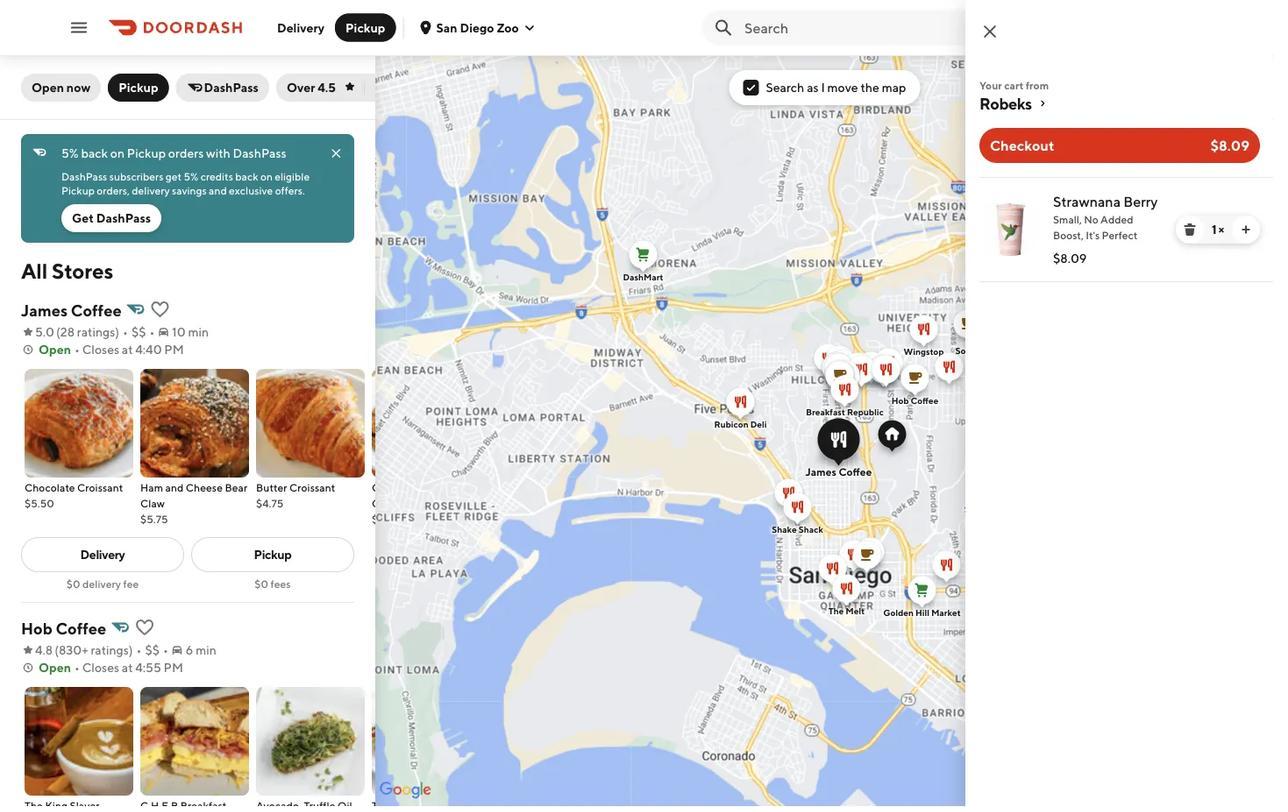 Task type: locate. For each thing, give the bounding box(es) containing it.
0 horizontal spatial $8.09
[[1053, 251, 1087, 266]]

delivery
[[277, 20, 324, 35], [80, 548, 125, 562]]

and down credits
[[209, 184, 227, 196]]

$8.09
[[1210, 137, 1250, 154], [1053, 251, 1087, 266]]

1 horizontal spatial croissant
[[289, 481, 335, 494]]

open left now
[[32, 80, 64, 95]]

mexican
[[1006, 505, 1041, 515], [1006, 505, 1041, 515]]

melt
[[846, 606, 865, 616], [846, 606, 865, 616]]

at left 4:55
[[122, 661, 133, 675]]

0 vertical spatial and
[[209, 184, 227, 196]]

butter croissant $4.75
[[256, 481, 335, 509]]

1 vertical spatial on
[[260, 170, 273, 182]]

sombrero mexican food
[[964, 505, 1041, 525], [964, 505, 1041, 525]]

croissant left ham
[[77, 481, 123, 494]]

add one to cart image
[[1239, 223, 1253, 237]]

chocolate croissant image
[[25, 369, 133, 478]]

0 horizontal spatial delivery
[[82, 578, 121, 590]]

2 $0 from the left
[[255, 578, 268, 590]]

1 horizontal spatial delivery
[[132, 184, 170, 196]]

open for james
[[39, 342, 71, 357]]

i
[[821, 80, 825, 95]]

delivery inside button
[[277, 20, 324, 35]]

0 vertical spatial open
[[32, 80, 64, 95]]

ratings for james coffee
[[77, 325, 115, 339]]

hob
[[892, 396, 909, 406], [892, 396, 909, 406], [21, 619, 52, 638]]

ratings for hob coffee
[[91, 643, 129, 658]]

) for james coffee
[[115, 325, 119, 339]]

claw
[[140, 497, 165, 509]]

ratings up open • closes at 4:55 pm
[[91, 643, 129, 658]]

0 horizontal spatial 5%
[[61, 146, 79, 160]]

min right the 6 at the left of the page
[[196, 643, 216, 658]]

1 vertical spatial delivery
[[82, 578, 121, 590]]

at for james coffee
[[122, 342, 133, 357]]

at for hob coffee
[[122, 661, 133, 675]]

1 vertical spatial min
[[196, 643, 216, 658]]

( right the 4.8
[[55, 643, 59, 658]]

1 vertical spatial $$
[[145, 643, 160, 658]]

closes down ( 830+ ratings )
[[82, 661, 119, 675]]

1 horizontal spatial back
[[235, 170, 258, 182]]

0 horizontal spatial chocolate
[[25, 481, 75, 494]]

chocolate up $5.50 on the bottom left of the page
[[25, 481, 75, 494]]

on up subscribers
[[110, 146, 125, 160]]

0 vertical spatial at
[[122, 342, 133, 357]]

1 vertical spatial and
[[165, 481, 184, 494]]

5.0
[[35, 325, 54, 339]]

rubicon deli
[[714, 420, 767, 430], [714, 420, 767, 430]]

0 horizontal spatial delivery
[[80, 548, 125, 562]]

breakfast
[[806, 407, 845, 417], [806, 407, 845, 417]]

at left "4:40"
[[122, 342, 133, 357]]

1 horizontal spatial and
[[209, 184, 227, 196]]

hob coffee breakfast republic
[[806, 396, 939, 417], [806, 396, 939, 417]]

chocolate inside the chocolate croissant $5.50
[[25, 481, 75, 494]]

$$
[[131, 325, 146, 339], [145, 643, 160, 658]]

shack
[[799, 525, 823, 535], [799, 525, 823, 535]]

$0
[[66, 578, 80, 590], [255, 578, 268, 590]]

$0 for delivery
[[66, 578, 80, 590]]

1 vertical spatial pm
[[164, 661, 183, 675]]

pickup button up over 4.5 button on the top left of the page
[[335, 14, 396, 42]]

0 vertical spatial • $$
[[123, 325, 146, 339]]

(
[[56, 325, 60, 339], [55, 643, 59, 658]]

1 vertical spatial 5%
[[184, 170, 198, 182]]

1 horizontal spatial chocolate
[[372, 481, 422, 494]]

$0 down delivery link
[[66, 578, 80, 590]]

1 vertical spatial at
[[122, 661, 133, 675]]

pm for james coffee
[[164, 342, 184, 357]]

open down the 4.8
[[39, 661, 71, 675]]

croissant
[[77, 481, 123, 494], [289, 481, 335, 494]]

back
[[81, 146, 108, 160], [235, 170, 258, 182]]

pm down 10
[[164, 342, 184, 357]]

open
[[32, 80, 64, 95], [39, 342, 71, 357], [39, 661, 71, 675]]

it's
[[1086, 229, 1100, 241]]

) up open • closes at 4:55 pm
[[129, 643, 133, 658]]

open menu image
[[68, 17, 89, 38]]

james
[[21, 301, 68, 320], [805, 466, 837, 478], [805, 466, 837, 478]]

$0 left fees
[[255, 578, 268, 590]]

1 vertical spatial open
[[39, 342, 71, 357]]

( 830+ ratings )
[[55, 643, 133, 658]]

the king slayer image
[[25, 687, 133, 796]]

• $$
[[123, 325, 146, 339], [136, 643, 160, 658]]

chip
[[424, 481, 448, 494]]

remove item from cart image
[[1183, 223, 1197, 237]]

1 horizontal spatial $8.09
[[1210, 137, 1250, 154]]

0 vertical spatial pm
[[164, 342, 184, 357]]

5% down open now button
[[61, 146, 79, 160]]

1 vertical spatial delivery
[[80, 548, 125, 562]]

pickup right delivery button
[[346, 20, 385, 35]]

• up 4:55
[[136, 643, 142, 658]]

1 horizontal spatial $0
[[255, 578, 268, 590]]

shake
[[772, 525, 797, 535], [772, 525, 797, 535]]

1 horizontal spatial 5%
[[184, 170, 198, 182]]

1 vertical spatial closes
[[82, 661, 119, 675]]

closes
[[82, 342, 119, 357], [82, 661, 119, 675]]

2 vertical spatial open
[[39, 661, 71, 675]]

0 vertical spatial closes
[[82, 342, 119, 357]]

pm
[[164, 342, 184, 357], [164, 661, 183, 675]]

5%
[[61, 146, 79, 160], [184, 170, 198, 182]]

dashpass inside dashpass subscribers get 5% credits back on eligible pickup orders, delivery savings and exclusive offers.
[[61, 170, 107, 182]]

chocolate up cookie
[[372, 481, 422, 494]]

1 vertical spatial )
[[129, 643, 133, 658]]

all stores
[[21, 258, 113, 283]]

4:55
[[135, 661, 161, 675]]

( right 5.0
[[56, 325, 60, 339]]

open down 5.0
[[39, 342, 71, 357]]

min right 10
[[188, 325, 209, 339]]

sombrero
[[964, 505, 1005, 515], [964, 505, 1005, 515]]

1 chocolate from the left
[[25, 481, 75, 494]]

0 vertical spatial pickup button
[[335, 14, 396, 42]]

over
[[287, 80, 315, 95]]

0 horizontal spatial $0
[[66, 578, 80, 590]]

back up "orders,"
[[81, 146, 108, 160]]

subscribers
[[109, 170, 163, 182]]

2 chocolate from the left
[[372, 481, 422, 494]]

6
[[186, 643, 193, 658]]

the
[[828, 606, 844, 616], [828, 606, 844, 616]]

0 horizontal spatial pickup button
[[108, 74, 169, 102]]

0 vertical spatial on
[[110, 146, 125, 160]]

map region
[[182, 28, 1274, 808]]

pickup button
[[335, 14, 396, 42], [108, 74, 169, 102]]

delivery for delivery button
[[277, 20, 324, 35]]

• down 28
[[75, 342, 80, 357]]

0 vertical spatial (
[[56, 325, 60, 339]]

on up the exclusive
[[260, 170, 273, 182]]

min for james coffee
[[188, 325, 209, 339]]

1 at from the top
[[122, 342, 133, 357]]

delivery up over
[[277, 20, 324, 35]]

and right ham
[[165, 481, 184, 494]]

dashmart
[[623, 272, 663, 282], [623, 272, 663, 282]]

$0 delivery fee
[[66, 578, 139, 590]]

close image
[[979, 21, 1001, 42]]

golden
[[883, 608, 914, 618], [883, 608, 914, 618]]

deli
[[750, 420, 767, 430], [750, 420, 767, 430]]

croissant right butter
[[289, 481, 335, 494]]

croissant inside the chocolate croissant $5.50
[[77, 481, 123, 494]]

$8.09 up ×
[[1210, 137, 1250, 154]]

delivery down delivery link
[[82, 578, 121, 590]]

savings
[[172, 184, 207, 196]]

4.5
[[318, 80, 336, 95]]

strawnana berry image
[[983, 203, 1036, 256]]

2 croissant from the left
[[289, 481, 335, 494]]

1 horizontal spatial delivery
[[277, 20, 324, 35]]

pickup up get
[[61, 184, 95, 196]]

in
[[1006, 346, 1013, 356], [1006, 346, 1013, 356]]

zoo
[[497, 20, 519, 35]]

pm right 4:55
[[164, 661, 183, 675]]

1 $0 from the left
[[66, 578, 80, 590]]

coffee
[[71, 301, 122, 320], [911, 396, 939, 406], [911, 396, 939, 406], [839, 466, 872, 478], [839, 466, 872, 478], [56, 619, 106, 638]]

powered by google image
[[380, 782, 431, 800]]

robeks link
[[979, 93, 1260, 114]]

pickup button right now
[[108, 74, 169, 102]]

4:40
[[135, 342, 162, 357]]

rubicon
[[714, 420, 749, 430], [714, 420, 749, 430]]

• $$ for james coffee
[[123, 325, 146, 339]]

croissant inside butter croissant $4.75
[[289, 481, 335, 494]]

0 vertical spatial )
[[115, 325, 119, 339]]

0 vertical spatial delivery
[[132, 184, 170, 196]]

$$ up 4:55
[[145, 643, 160, 658]]

0 horizontal spatial and
[[165, 481, 184, 494]]

click to add this store to your saved list image
[[149, 299, 170, 320]]

2 at from the top
[[122, 661, 133, 675]]

at
[[122, 342, 133, 357], [122, 661, 133, 675]]

1 vertical spatial ratings
[[91, 643, 129, 658]]

1 horizontal spatial )
[[129, 643, 133, 658]]

min for hob coffee
[[196, 643, 216, 658]]

james coffee
[[21, 301, 122, 320], [805, 466, 872, 478], [805, 466, 872, 478]]

sonic drive-in
[[955, 346, 1013, 356], [955, 346, 1013, 356]]

c.h.e.b breakfast sandwich image
[[140, 687, 249, 796]]

1 horizontal spatial on
[[260, 170, 273, 182]]

) up "open • closes at 4:40 pm"
[[115, 325, 119, 339]]

chocolate for cookie
[[372, 481, 422, 494]]

min
[[188, 325, 209, 339], [196, 643, 216, 658]]

chocolate chip cookie $3.75
[[372, 481, 448, 525]]

•
[[123, 325, 128, 339], [149, 325, 155, 339], [75, 342, 80, 357], [136, 643, 142, 658], [163, 643, 168, 658], [75, 661, 80, 675]]

butter croissant image
[[256, 369, 365, 478]]

closes down ( 28 ratings )
[[82, 342, 119, 357]]

1 vertical spatial • $$
[[136, 643, 160, 658]]

drive-
[[980, 346, 1006, 356], [980, 346, 1006, 356]]

• $$ up 4:55
[[136, 643, 160, 658]]

1 closes from the top
[[82, 342, 119, 357]]

ratings up "open • closes at 4:40 pm"
[[77, 325, 115, 339]]

dashpass
[[204, 80, 259, 95], [233, 146, 286, 160], [61, 170, 107, 182], [96, 211, 151, 225]]

open now button
[[21, 74, 101, 102]]

offers.
[[275, 184, 305, 196]]

click to add this store to your saved list image
[[134, 617, 155, 638]]

croissant for butter croissant $4.75
[[289, 481, 335, 494]]

$0 for pickup
[[255, 578, 268, 590]]

delivery inside dashpass subscribers get 5% credits back on eligible pickup orders, delivery savings and exclusive offers.
[[132, 184, 170, 196]]

0 horizontal spatial croissant
[[77, 481, 123, 494]]

chocolate inside chocolate chip cookie $3.75
[[372, 481, 422, 494]]

0 horizontal spatial )
[[115, 325, 119, 339]]

delivery
[[132, 184, 170, 196], [82, 578, 121, 590]]

back up the exclusive
[[235, 170, 258, 182]]

delivery down subscribers
[[132, 184, 170, 196]]

dashpass up "orders,"
[[61, 170, 107, 182]]

$5.75
[[140, 513, 168, 525]]

delivery for delivery link
[[80, 548, 125, 562]]

0 horizontal spatial back
[[81, 146, 108, 160]]

0 vertical spatial $$
[[131, 325, 146, 339]]

your
[[979, 79, 1002, 91]]

)
[[115, 325, 119, 339], [129, 643, 133, 658]]

delivery up $0 delivery fee
[[80, 548, 125, 562]]

5% up savings
[[184, 170, 198, 182]]

• $$ up "4:40"
[[123, 325, 146, 339]]

$$ up "4:40"
[[131, 325, 146, 339]]

1 croissant from the left
[[77, 481, 123, 494]]

golden hill market
[[883, 608, 961, 618], [883, 608, 961, 618]]

0 vertical spatial min
[[188, 325, 209, 339]]

$8.09 down the "boost,"
[[1053, 251, 1087, 266]]

dashpass up the exclusive
[[233, 146, 286, 160]]

2 closes from the top
[[82, 661, 119, 675]]

0 vertical spatial $8.09
[[1210, 137, 1250, 154]]

1 vertical spatial (
[[55, 643, 59, 658]]

0 vertical spatial delivery
[[277, 20, 324, 35]]

eligible
[[275, 170, 310, 182]]

ham and cheese bear claw image
[[140, 369, 249, 478]]

0 vertical spatial ratings
[[77, 325, 115, 339]]

pickup up $0 fees
[[254, 548, 292, 562]]

from
[[1026, 79, 1049, 91]]

1 vertical spatial back
[[235, 170, 258, 182]]

your cart from
[[979, 79, 1049, 91]]

• $$ for hob coffee
[[136, 643, 160, 658]]

now
[[66, 80, 90, 95]]

open inside button
[[32, 80, 64, 95]]



Task type: vqa. For each thing, say whether or not it's contained in the screenshot.
Cookie's CHOCOLATE
yes



Task type: describe. For each thing, give the bounding box(es) containing it.
hob coffee
[[21, 619, 106, 638]]

butter
[[256, 481, 287, 494]]

and inside dashpass subscribers get 5% credits back on eligible pickup orders, delivery savings and exclusive offers.
[[209, 184, 227, 196]]

$3.75
[[372, 513, 399, 525]]

28
[[60, 325, 75, 339]]

pm for hob coffee
[[164, 661, 183, 675]]

cart
[[1004, 79, 1024, 91]]

5% inside dashpass subscribers get 5% credits back on eligible pickup orders, delivery savings and exclusive offers.
[[184, 170, 198, 182]]

orders
[[168, 146, 204, 160]]

robeks
[[979, 94, 1032, 113]]

zoom in image
[[1229, 137, 1250, 158]]

on inside dashpass subscribers get 5% credits back on eligible pickup orders, delivery savings and exclusive offers.
[[260, 170, 273, 182]]

• down 830+
[[75, 661, 80, 675]]

$5.50
[[25, 497, 54, 509]]

) for hob coffee
[[129, 643, 133, 658]]

get dashpass
[[72, 211, 151, 225]]

strawnana berry small, no added boost, it's perfect
[[1053, 193, 1158, 241]]

chocolate croissant $5.50
[[25, 481, 123, 509]]

dashpass subscribers get 5% credits back on eligible pickup orders, delivery savings and exclusive offers.
[[61, 170, 312, 196]]

san diego zoo
[[436, 20, 519, 35]]

dashpass button
[[176, 74, 269, 102]]

average rating of 4.8 out of 5 element
[[21, 642, 53, 659]]

dashpass down "orders,"
[[96, 211, 151, 225]]

4.8
[[35, 643, 53, 658]]

0 vertical spatial back
[[81, 146, 108, 160]]

0 vertical spatial 5%
[[61, 146, 79, 160]]

10
[[172, 325, 186, 339]]

delivery button
[[267, 14, 335, 42]]

• left the 6 at the left of the page
[[163, 643, 168, 658]]

pickup inside dashpass subscribers get 5% credits back on eligible pickup orders, delivery savings and exclusive offers.
[[61, 184, 95, 196]]

over 4.5 button
[[276, 74, 393, 102]]

exclusive
[[229, 184, 273, 196]]

ham
[[140, 481, 163, 494]]

$0 fees
[[255, 578, 291, 590]]

san
[[436, 20, 457, 35]]

cheese
[[186, 481, 223, 494]]

get
[[72, 211, 94, 225]]

get dashpass button
[[61, 204, 162, 232]]

added
[[1101, 213, 1133, 225]]

as
[[807, 80, 819, 95]]

move
[[827, 80, 858, 95]]

back inside dashpass subscribers get 5% credits back on eligible pickup orders, delivery savings and exclusive offers.
[[235, 170, 258, 182]]

1
[[1212, 222, 1216, 237]]

open • closes at 4:40 pm
[[39, 342, 184, 357]]

checkout
[[990, 137, 1054, 154]]

diego
[[460, 20, 494, 35]]

get
[[166, 170, 182, 182]]

1 horizontal spatial pickup button
[[335, 14, 396, 42]]

san diego zoo button
[[419, 20, 537, 35]]

pickup link
[[191, 538, 354, 573]]

bear
[[225, 481, 247, 494]]

pickup up subscribers
[[127, 146, 166, 160]]

closes for james coffee
[[82, 342, 119, 357]]

berry
[[1123, 193, 1158, 210]]

chocolate for $5.50
[[25, 481, 75, 494]]

dashpass up with on the left top of page
[[204, 80, 259, 95]]

• up "open • closes at 4:40 pm"
[[123, 325, 128, 339]]

1 vertical spatial pickup button
[[108, 74, 169, 102]]

6 min
[[186, 643, 216, 658]]

perfect
[[1102, 229, 1138, 241]]

830+
[[59, 643, 88, 658]]

and inside ham and cheese bear claw $5.75
[[165, 481, 184, 494]]

10 min
[[172, 325, 209, 339]]

credits
[[200, 170, 233, 182]]

5% back on pickup orders with dashpass
[[61, 146, 286, 160]]

( 28 ratings )
[[56, 325, 119, 339]]

0 horizontal spatial on
[[110, 146, 125, 160]]

open • closes at 4:55 pm
[[39, 661, 183, 675]]

ham and cheese bear claw $5.75
[[140, 481, 247, 525]]

fee
[[123, 578, 139, 590]]

( for james
[[56, 325, 60, 339]]

open now
[[32, 80, 90, 95]]

×
[[1219, 222, 1224, 237]]

$$ for hob coffee
[[145, 643, 160, 658]]

fees
[[271, 578, 291, 590]]

cookie
[[372, 497, 407, 509]]

$$ for james coffee
[[131, 325, 146, 339]]

average rating of 5.0 out of 5 element
[[21, 324, 54, 341]]

search as i move the map
[[766, 80, 906, 95]]

boost,
[[1053, 229, 1084, 241]]

map
[[882, 80, 906, 95]]

small,
[[1053, 213, 1082, 225]]

$4.75
[[256, 497, 284, 509]]

over 4.5
[[287, 80, 336, 95]]

Search as I move the map checkbox
[[743, 80, 759, 96]]

with
[[206, 146, 230, 160]]

pickup right now
[[119, 80, 158, 95]]

1 vertical spatial $8.09
[[1053, 251, 1087, 266]]

all
[[21, 258, 48, 283]]

( for hob
[[55, 643, 59, 658]]

stores
[[52, 258, 113, 283]]

orders,
[[97, 184, 130, 196]]

• up "4:40"
[[149, 325, 155, 339]]

croissant for chocolate croissant $5.50
[[77, 481, 123, 494]]

search
[[766, 80, 804, 95]]

avocado, truffle oil, micro greens (best seller!) image
[[256, 687, 365, 796]]

strawnana
[[1053, 193, 1121, 210]]

closes for hob coffee
[[82, 661, 119, 675]]

no
[[1084, 213, 1098, 225]]

delivery link
[[21, 538, 184, 573]]

open for hob
[[39, 661, 71, 675]]

the
[[861, 80, 879, 95]]

1 ×
[[1212, 222, 1224, 237]]



